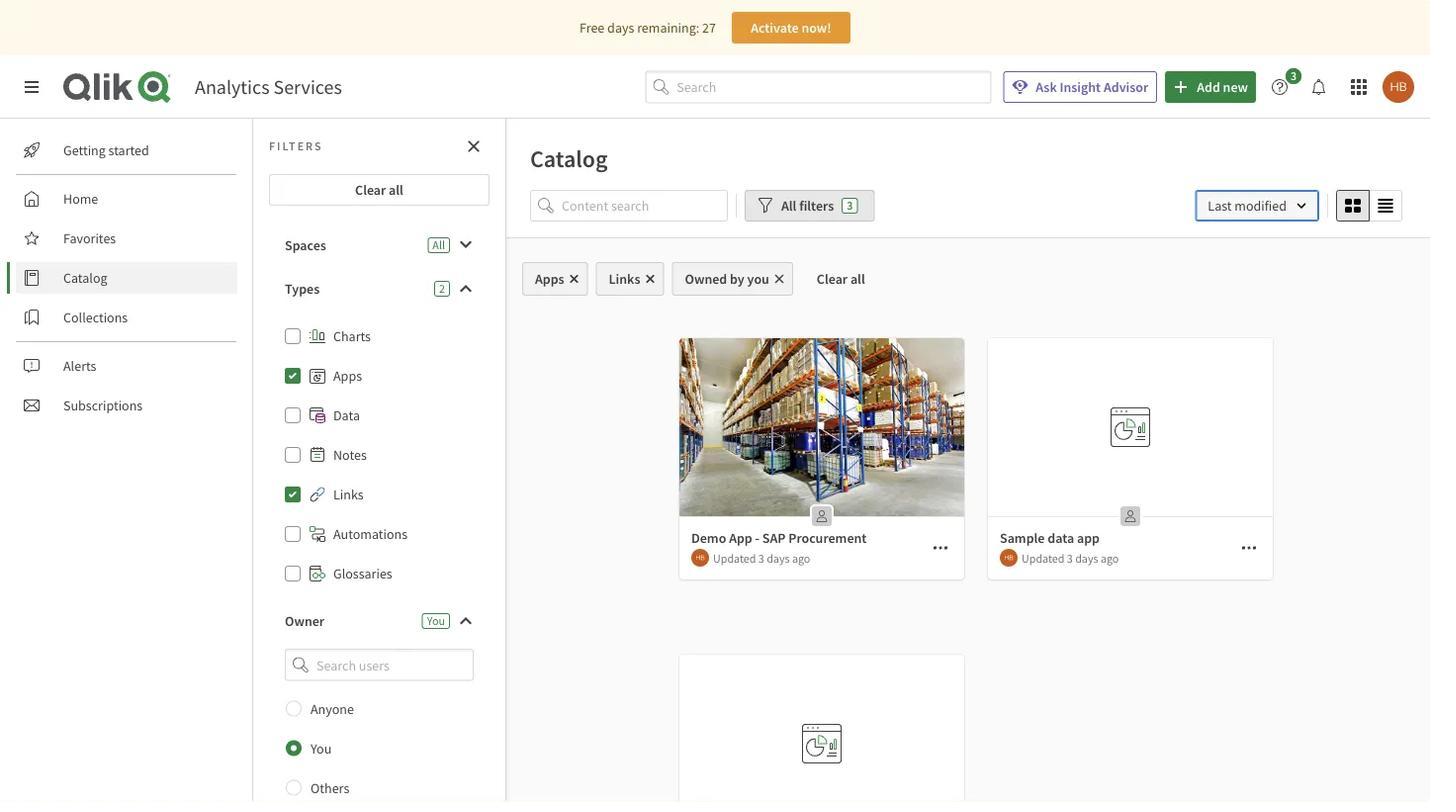 Task type: vqa. For each thing, say whether or not it's contained in the screenshot.
used
no



Task type: locate. For each thing, give the bounding box(es) containing it.
0 horizontal spatial you
[[311, 740, 332, 757]]

owned by you
[[685, 270, 770, 288]]

0 vertical spatial catalog
[[530, 143, 608, 173]]

1 more actions image from the left
[[933, 540, 949, 556]]

3 down data
[[1067, 550, 1073, 566]]

3 inside 3 dropdown button
[[1291, 68, 1297, 84]]

owner option group
[[269, 689, 490, 802]]

0 horizontal spatial clear
[[355, 181, 386, 199]]

1 horizontal spatial updated 3 days ago
[[1022, 550, 1119, 566]]

0 horizontal spatial clear all button
[[269, 174, 490, 206]]

charts
[[333, 327, 371, 345]]

all
[[782, 197, 797, 215], [433, 237, 445, 253]]

updated for app
[[713, 550, 756, 566]]

1 horizontal spatial links
[[609, 270, 641, 288]]

1 vertical spatial all
[[433, 237, 445, 253]]

0 horizontal spatial personal element
[[806, 501, 838, 532]]

ask
[[1036, 78, 1057, 96]]

1 updated 3 days ago from the left
[[713, 550, 811, 566]]

2 howard brown element from the left
[[1000, 549, 1018, 567]]

3
[[1291, 68, 1297, 84], [847, 198, 853, 213], [759, 550, 765, 566], [1067, 550, 1073, 566]]

data
[[333, 407, 360, 424]]

1 personal element from the left
[[806, 501, 838, 532]]

add new button
[[1166, 71, 1256, 103]]

0 horizontal spatial links
[[333, 486, 364, 504]]

updated down "sample data app"
[[1022, 550, 1065, 566]]

links right "apps" button
[[609, 270, 641, 288]]

0 horizontal spatial ago
[[792, 550, 811, 566]]

updated down "app"
[[713, 550, 756, 566]]

apps up 'data'
[[333, 367, 362, 385]]

updated
[[713, 550, 756, 566], [1022, 550, 1065, 566]]

howard brown image
[[1383, 71, 1415, 103], [692, 549, 709, 567]]

all left filters
[[782, 197, 797, 215]]

1 horizontal spatial all
[[782, 197, 797, 215]]

you
[[747, 270, 770, 288]]

0 vertical spatial clear all button
[[269, 174, 490, 206]]

home link
[[16, 183, 237, 215]]

2 more actions image from the left
[[1242, 540, 1257, 556]]

0 horizontal spatial days
[[608, 19, 635, 37]]

getting
[[63, 141, 106, 159]]

updated for data
[[1022, 550, 1065, 566]]

you up search users text box on the bottom of the page
[[427, 613, 445, 629]]

updated 3 days ago for -
[[713, 550, 811, 566]]

1 vertical spatial apps
[[333, 367, 362, 385]]

filters region
[[507, 186, 1431, 237]]

all inside filters region
[[782, 197, 797, 215]]

getting started link
[[16, 135, 237, 166]]

2 updated from the left
[[1022, 550, 1065, 566]]

2 ago from the left
[[1101, 550, 1119, 566]]

1 vertical spatial howard brown image
[[692, 549, 709, 567]]

links
[[609, 270, 641, 288], [333, 486, 364, 504]]

services
[[274, 75, 342, 99]]

1 ago from the left
[[792, 550, 811, 566]]

1 horizontal spatial days
[[767, 550, 790, 566]]

demo app - sap procurement
[[692, 529, 867, 547]]

0 vertical spatial clear all
[[355, 181, 404, 199]]

1 vertical spatial clear
[[817, 270, 848, 288]]

you up others in the left of the page
[[311, 740, 332, 757]]

filters
[[800, 197, 834, 215]]

personal element for sample data app
[[1115, 501, 1147, 532]]

by
[[730, 270, 745, 288]]

apps
[[535, 270, 565, 288], [333, 367, 362, 385]]

0 horizontal spatial updated 3 days ago
[[713, 550, 811, 566]]

catalog up content search text field
[[530, 143, 608, 173]]

days for sample
[[1076, 550, 1099, 566]]

app
[[729, 529, 753, 547]]

1 vertical spatial all
[[851, 270, 865, 288]]

Search users text field
[[313, 649, 450, 681]]

1 vertical spatial clear all
[[817, 270, 865, 288]]

searchbar element
[[645, 71, 992, 103]]

clear all button up "spaces"
[[269, 174, 490, 206]]

links down notes
[[333, 486, 364, 504]]

clear all for rightmost clear all button
[[817, 270, 865, 288]]

2 horizontal spatial days
[[1076, 550, 1099, 566]]

ago for app
[[1101, 550, 1119, 566]]

days down app
[[1076, 550, 1099, 566]]

you
[[427, 613, 445, 629], [311, 740, 332, 757]]

0 vertical spatial howard brown image
[[1383, 71, 1415, 103]]

all for all
[[433, 237, 445, 253]]

1 horizontal spatial catalog
[[530, 143, 608, 173]]

others
[[311, 779, 349, 797]]

updated 3 days ago down data
[[1022, 550, 1119, 566]]

0 vertical spatial links
[[609, 270, 641, 288]]

add
[[1197, 78, 1221, 96]]

clear all button
[[269, 174, 490, 206], [801, 262, 881, 296]]

new
[[1223, 78, 1249, 96]]

1 horizontal spatial ago
[[1101, 550, 1119, 566]]

1 horizontal spatial clear all
[[817, 270, 865, 288]]

1 horizontal spatial personal element
[[1115, 501, 1147, 532]]

notes
[[333, 446, 367, 464]]

3 right filters
[[847, 198, 853, 213]]

clear all button down filters
[[801, 262, 881, 296]]

updated 3 days ago down -
[[713, 550, 811, 566]]

1 horizontal spatial howard brown element
[[1000, 549, 1018, 567]]

1 horizontal spatial more actions image
[[1242, 540, 1257, 556]]

last
[[1208, 197, 1232, 215]]

anyone
[[311, 700, 354, 718]]

1 vertical spatial clear all button
[[801, 262, 881, 296]]

howard brown element
[[692, 549, 709, 567], [1000, 549, 1018, 567]]

owned by you button
[[672, 262, 793, 296]]

1 howard brown element from the left
[[692, 549, 709, 567]]

catalog down favorites
[[63, 269, 107, 287]]

1 vertical spatial catalog
[[63, 269, 107, 287]]

now!
[[802, 19, 832, 37]]

2 updated 3 days ago from the left
[[1022, 550, 1119, 566]]

demo
[[692, 529, 727, 547]]

links button
[[596, 262, 664, 296]]

0 vertical spatial clear
[[355, 181, 386, 199]]

Content search text field
[[562, 190, 728, 222]]

0 horizontal spatial all
[[389, 181, 404, 199]]

insight
[[1060, 78, 1101, 96]]

1 vertical spatial you
[[311, 740, 332, 757]]

howard brown element down the demo
[[692, 549, 709, 567]]

owned
[[685, 270, 727, 288]]

ago
[[792, 550, 811, 566], [1101, 550, 1119, 566]]

days
[[608, 19, 635, 37], [767, 550, 790, 566], [1076, 550, 1099, 566]]

0 horizontal spatial catalog
[[63, 269, 107, 287]]

0 horizontal spatial more actions image
[[933, 540, 949, 556]]

0 vertical spatial all
[[389, 181, 404, 199]]

last modified
[[1208, 197, 1287, 215]]

ask insight advisor
[[1036, 78, 1149, 96]]

personal element right sap
[[806, 501, 838, 532]]

personal element right app
[[1115, 501, 1147, 532]]

apps left links button
[[535, 270, 565, 288]]

howard brown image
[[1000, 549, 1018, 567]]

None field
[[269, 649, 490, 681]]

all up 2 on the left
[[433, 237, 445, 253]]

1 horizontal spatial updated
[[1022, 550, 1065, 566]]

personal element
[[806, 501, 838, 532], [1115, 501, 1147, 532]]

2
[[439, 281, 445, 296]]

analytics
[[195, 75, 270, 99]]

0 horizontal spatial howard brown element
[[692, 549, 709, 567]]

3 right "new"
[[1291, 68, 1297, 84]]

catalog link
[[16, 262, 237, 294]]

all
[[389, 181, 404, 199], [851, 270, 865, 288]]

0 vertical spatial all
[[782, 197, 797, 215]]

days right free
[[608, 19, 635, 37]]

glossaries
[[333, 565, 392, 583]]

1 horizontal spatial howard brown image
[[1383, 71, 1415, 103]]

clear for clear all button to the top
[[355, 181, 386, 199]]

catalog
[[530, 143, 608, 173], [63, 269, 107, 287]]

1 horizontal spatial apps
[[535, 270, 565, 288]]

remaining:
[[637, 19, 700, 37]]

updated 3 days ago
[[713, 550, 811, 566], [1022, 550, 1119, 566]]

procurement
[[789, 529, 867, 547]]

apps inside button
[[535, 270, 565, 288]]

more actions image
[[933, 540, 949, 556], [1242, 540, 1257, 556]]

days down demo app - sap procurement
[[767, 550, 790, 566]]

0 vertical spatial apps
[[535, 270, 565, 288]]

1 vertical spatial links
[[333, 486, 364, 504]]

days for demo
[[767, 550, 790, 566]]

0 horizontal spatial apps
[[333, 367, 362, 385]]

alerts link
[[16, 350, 237, 382]]

getting started
[[63, 141, 149, 159]]

switch view group
[[1337, 190, 1403, 222]]

howard brown element down "sample"
[[1000, 549, 1018, 567]]

1 updated from the left
[[713, 550, 756, 566]]

1 horizontal spatial clear
[[817, 270, 848, 288]]

clear
[[355, 181, 386, 199], [817, 270, 848, 288]]

0 horizontal spatial updated
[[713, 550, 756, 566]]

clear all
[[355, 181, 404, 199], [817, 270, 865, 288]]

0 horizontal spatial clear all
[[355, 181, 404, 199]]

2 personal element from the left
[[1115, 501, 1147, 532]]

0 horizontal spatial all
[[433, 237, 445, 253]]

0 vertical spatial you
[[427, 613, 445, 629]]

more actions image for sample data app
[[1242, 540, 1257, 556]]



Task type: describe. For each thing, give the bounding box(es) containing it.
favorites
[[63, 230, 116, 247]]

you inside owner option group
[[311, 740, 332, 757]]

owner
[[285, 612, 325, 630]]

sample data app
[[1000, 529, 1100, 547]]

all for all filters
[[782, 197, 797, 215]]

ask insight advisor button
[[1003, 71, 1158, 103]]

types
[[285, 280, 320, 298]]

add new
[[1197, 78, 1249, 96]]

updated 3 days ago for app
[[1022, 550, 1119, 566]]

ago for -
[[792, 550, 811, 566]]

started
[[108, 141, 149, 159]]

activate
[[751, 19, 799, 37]]

3 button
[[1264, 68, 1308, 103]]

-
[[755, 529, 760, 547]]

collections
[[63, 309, 128, 326]]

personal element for demo app - sap procurement
[[806, 501, 838, 532]]

modified
[[1235, 197, 1287, 215]]

1 horizontal spatial clear all button
[[801, 262, 881, 296]]

automations
[[333, 525, 408, 543]]

howard brown element for sample
[[1000, 549, 1018, 567]]

all filters
[[782, 197, 834, 215]]

subscriptions
[[63, 397, 143, 415]]

activate now!
[[751, 19, 832, 37]]

home
[[63, 190, 98, 208]]

Last modified field
[[1195, 190, 1320, 222]]

navigation pane element
[[0, 127, 252, 429]]

alerts
[[63, 357, 96, 375]]

sap
[[763, 529, 786, 547]]

more actions image for demo app - sap procurement
[[933, 540, 949, 556]]

filters
[[269, 139, 323, 154]]

analytics services element
[[195, 75, 342, 99]]

catalog inside navigation pane element
[[63, 269, 107, 287]]

subscriptions link
[[16, 390, 237, 421]]

3 down -
[[759, 550, 765, 566]]

data
[[1048, 529, 1075, 547]]

analytics services
[[195, 75, 342, 99]]

close sidebar menu image
[[24, 79, 40, 95]]

sample
[[1000, 529, 1045, 547]]

free
[[580, 19, 605, 37]]

app
[[1077, 529, 1100, 547]]

0 horizontal spatial howard brown image
[[692, 549, 709, 567]]

clear all for clear all button to the top
[[355, 181, 404, 199]]

1 horizontal spatial all
[[851, 270, 865, 288]]

spaces
[[285, 236, 326, 254]]

3 inside filters region
[[847, 198, 853, 213]]

favorites link
[[16, 223, 237, 254]]

advisor
[[1104, 78, 1149, 96]]

clear for rightmost clear all button
[[817, 270, 848, 288]]

links inside button
[[609, 270, 641, 288]]

apps button
[[522, 262, 588, 296]]

qlik sense app image
[[680, 338, 965, 516]]

1 horizontal spatial you
[[427, 613, 445, 629]]

Search text field
[[677, 71, 992, 103]]

howard brown element for demo
[[692, 549, 709, 567]]

collections link
[[16, 302, 237, 333]]

free days remaining: 27
[[580, 19, 716, 37]]

activate now! link
[[732, 12, 851, 44]]

27
[[702, 19, 716, 37]]



